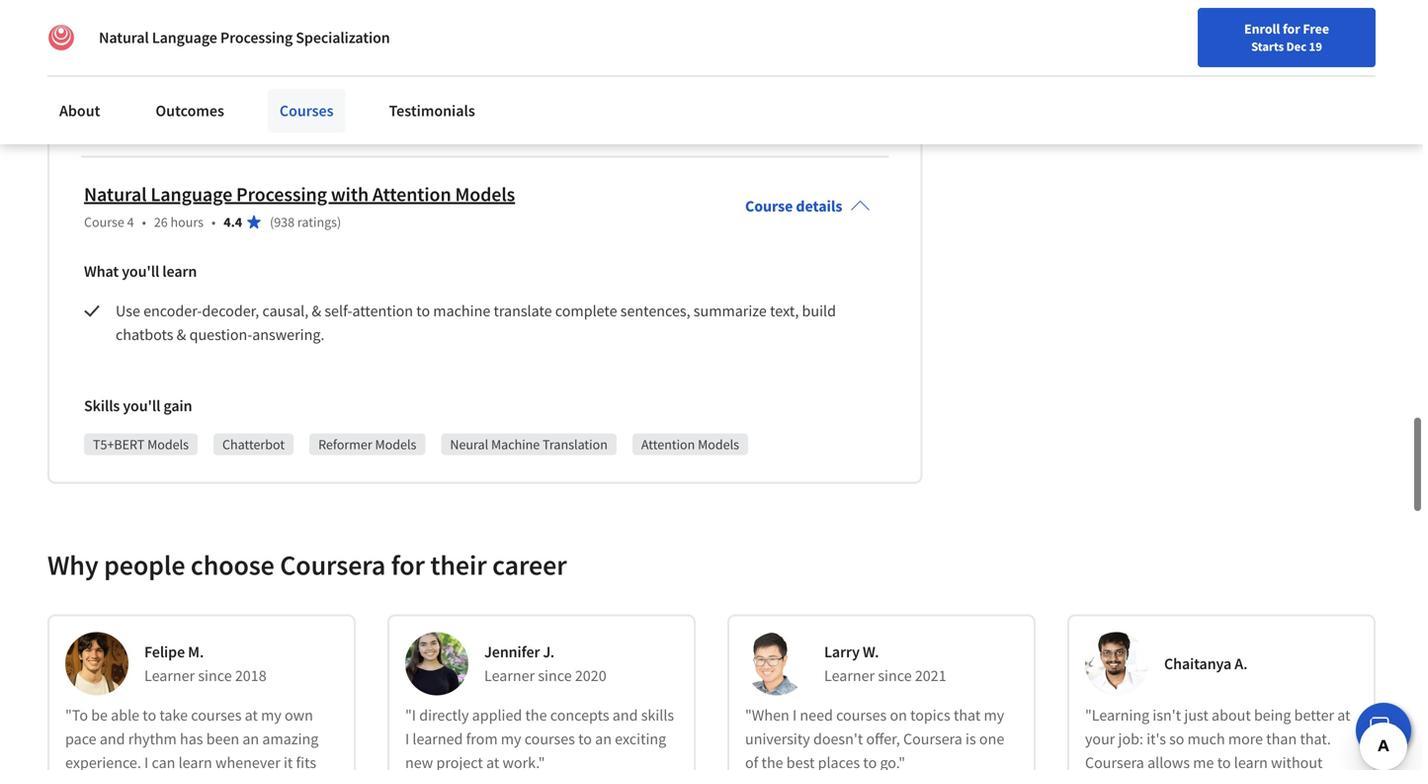 Task type: vqa. For each thing, say whether or not it's contained in the screenshot.
Google image corresponding to Google Project Management:
no



Task type: describe. For each thing, give the bounding box(es) containing it.
career
[[492, 548, 567, 582]]

"learning isn't just about being better at your job: it's so much more than that. coursera allows me to learn witho
[[1086, 705, 1351, 770]]

self-
[[325, 301, 352, 321]]

reformer
[[318, 435, 372, 453]]

better
[[1295, 705, 1335, 725]]

processing for with
[[236, 182, 327, 207]]

jennifer
[[484, 642, 540, 662]]

generation
[[664, 72, 728, 89]]

applied
[[472, 705, 522, 725]]

your
[[1086, 729, 1116, 749]]

19
[[1310, 39, 1323, 54]]

"when
[[745, 705, 790, 725]]

about link
[[47, 89, 112, 132]]

be
[[91, 705, 108, 725]]

a.
[[1235, 654, 1248, 674]]

their
[[430, 548, 487, 582]]

j.
[[543, 642, 555, 662]]

why
[[47, 548, 98, 582]]

need
[[800, 705, 833, 725]]

an inside "i directly applied the concepts and skills i learned from my courses to an exciting new project at work."
[[595, 729, 612, 749]]

courses
[[280, 101, 334, 121]]

course for course 4 • 26 hours •
[[84, 213, 124, 231]]

testimonials
[[389, 101, 475, 121]]

4.4
[[224, 213, 242, 231]]

why people choose coursera for their career
[[47, 548, 567, 582]]

sentiment
[[367, 72, 428, 89]]

choose
[[191, 548, 275, 582]]

use
[[116, 301, 140, 321]]

answering.
[[252, 325, 325, 344]]

learner for jennifer
[[484, 666, 535, 686]]

chaitanya a.
[[1165, 654, 1248, 674]]

0 vertical spatial neural
[[459, 72, 497, 89]]

take
[[160, 705, 188, 725]]

i inside "to be able to take courses at my own pace and rhythm has been an amazing experience. i can learn whenever it fi
[[144, 753, 149, 770]]

natural language processing specialization
[[99, 28, 390, 47]]

i inside "i directly applied the concepts and skills i learned from my courses to an exciting new project at work."
[[405, 729, 410, 749]]

courses inside "i directly applied the concepts and skills i learned from my courses to an exciting new project at work."
[[525, 729, 575, 749]]

own
[[285, 705, 313, 725]]

2 • from the left
[[212, 213, 216, 231]]

felipe
[[144, 642, 185, 662]]

to inside "to be able to take courses at my own pace and rhythm has been an amazing experience. i can learn whenever it fi
[[143, 705, 156, 725]]

recognition
[[176, 109, 245, 127]]

to inside "learning isn't just about being better at your job: it's so much more than that. coursera allows me to learn witho
[[1218, 753, 1231, 770]]

enroll
[[1245, 20, 1281, 38]]

can
[[152, 753, 175, 770]]

me
[[1194, 753, 1215, 770]]

outcomes link
[[144, 89, 236, 132]]

models for attention models
[[698, 435, 740, 453]]

that.
[[1301, 729, 1332, 749]]

testimonials link
[[377, 89, 487, 132]]

offer,
[[867, 729, 900, 749]]

)
[[337, 213, 341, 231]]

amazing
[[262, 729, 319, 749]]

natural for natural language processing specialization
[[99, 28, 149, 47]]

pace
[[65, 729, 97, 749]]

at for courses
[[245, 705, 258, 725]]

the inside "when i need courses on topics that my university doesn't offer, coursera is one of the best places to go."
[[762, 753, 784, 770]]

my for at
[[261, 705, 282, 725]]

models for t5+bert models
[[147, 435, 189, 453]]

so
[[1170, 729, 1185, 749]]

from
[[466, 729, 498, 749]]

learner for larry
[[825, 666, 875, 686]]

0 horizontal spatial coursera
[[280, 548, 386, 582]]

my inside "i directly applied the concepts and skills i learned from my courses to an exciting new project at work."
[[501, 729, 522, 749]]

at for better
[[1338, 705, 1351, 725]]

since for j.
[[538, 666, 572, 686]]

4
[[127, 213, 134, 231]]

machine
[[491, 435, 540, 453]]

build
[[802, 301, 836, 321]]

topics
[[911, 705, 951, 725]]

best
[[787, 753, 815, 770]]

of
[[745, 753, 759, 770]]

to inside "i directly applied the concepts and skills i learned from my courses to an exciting new project at work."
[[578, 729, 592, 749]]

skills you'll gain for models
[[84, 396, 192, 416]]

siamese
[[227, 72, 275, 89]]

free
[[1303, 20, 1330, 38]]

language for natural language generation
[[605, 72, 661, 89]]

use encoder-decoder, causal, & self-attention to machine translate complete sentences, summarize text, build chatbots & question-answering.
[[116, 301, 840, 344]]

gain for word embedding
[[164, 32, 192, 52]]

it's
[[1147, 729, 1167, 749]]

you'll for siamese
[[123, 32, 160, 52]]

0 vertical spatial attention
[[373, 182, 451, 207]]

exciting
[[615, 729, 667, 749]]

one
[[980, 729, 1005, 749]]

learn for my
[[179, 753, 212, 770]]

w.
[[863, 642, 879, 662]]

skills for word embedding
[[84, 32, 120, 52]]

larry
[[825, 642, 860, 662]]

word
[[93, 72, 124, 89]]

chaitanya
[[1165, 654, 1232, 674]]

"learning
[[1086, 705, 1150, 725]]

my for that
[[984, 705, 1005, 725]]

people
[[104, 548, 185, 582]]

sentences,
[[621, 301, 691, 321]]

larry w. learner since 2021
[[825, 642, 947, 686]]

question-
[[189, 325, 252, 344]]

details
[[796, 196, 843, 216]]

more
[[1229, 729, 1264, 749]]

(
[[270, 213, 274, 231]]

project
[[436, 753, 483, 770]]

isn't
[[1153, 705, 1182, 725]]

reformer models
[[318, 435, 417, 453]]

learned
[[413, 729, 463, 749]]

chatbots
[[116, 325, 173, 344]]

0 horizontal spatial for
[[391, 548, 425, 582]]

coursera image
[[24, 16, 149, 48]]

"i directly applied the concepts and skills i learned from my courses to an exciting new project at work."
[[405, 705, 674, 770]]

1 horizontal spatial attention
[[642, 435, 695, 453]]

being
[[1255, 705, 1292, 725]]

the inside "i directly applied the concepts and skills i learned from my courses to an exciting new project at work."
[[525, 705, 547, 725]]



Task type: locate. For each thing, give the bounding box(es) containing it.
with up )
[[331, 182, 369, 207]]

to left machine
[[416, 301, 430, 321]]

0 vertical spatial with
[[430, 72, 456, 89]]

since inside the larry w. learner since 2021
[[878, 666, 912, 686]]

and up experience.
[[100, 729, 125, 749]]

learn down more
[[1235, 753, 1268, 770]]

t5+bert models
[[93, 435, 189, 453]]

1 vertical spatial skills
[[84, 396, 120, 416]]

• left 4.4 at left
[[212, 213, 216, 231]]

courses up been
[[191, 705, 242, 725]]

learner down jennifer
[[484, 666, 535, 686]]

starts
[[1252, 39, 1284, 54]]

0 horizontal spatial and
[[100, 729, 125, 749]]

1 skills from the top
[[84, 32, 120, 52]]

with up testimonials
[[430, 72, 456, 89]]

0 horizontal spatial with
[[331, 182, 369, 207]]

has
[[180, 729, 203, 749]]

neural machine translation
[[450, 435, 608, 453]]

ratings
[[297, 213, 337, 231]]

doesn't
[[814, 729, 863, 749]]

language up embedding
[[152, 28, 217, 47]]

an up whenever
[[243, 729, 259, 749]]

skills up 't5+bert'
[[84, 396, 120, 416]]

0 horizontal spatial my
[[261, 705, 282, 725]]

learner down felipe
[[144, 666, 195, 686]]

outcomes
[[156, 101, 224, 121]]

processing
[[220, 28, 293, 47], [236, 182, 327, 207]]

been
[[206, 729, 239, 749]]

sentiment with neural nets
[[367, 72, 526, 89]]

& down the encoder-
[[177, 325, 186, 344]]

gain for t5+bert models
[[164, 396, 192, 416]]

2018
[[235, 666, 267, 686]]

at down from
[[486, 753, 500, 770]]

2020
[[575, 666, 607, 686]]

i down "i
[[405, 729, 410, 749]]

2 horizontal spatial at
[[1338, 705, 1351, 725]]

0 horizontal spatial courses
[[191, 705, 242, 725]]

menu item
[[1065, 20, 1193, 84]]

language up hours
[[151, 182, 233, 207]]

1 vertical spatial you'll
[[122, 261, 159, 281]]

0 horizontal spatial learner
[[144, 666, 195, 686]]

0 horizontal spatial since
[[198, 666, 232, 686]]

concepts
[[550, 705, 610, 725]]

courses link
[[268, 89, 346, 132]]

courses up offer,
[[836, 705, 887, 725]]

0 vertical spatial and
[[613, 705, 638, 725]]

since down m.
[[198, 666, 232, 686]]

0 horizontal spatial an
[[243, 729, 259, 749]]

an down concepts
[[595, 729, 612, 749]]

to up rhythm
[[143, 705, 156, 725]]

2 an from the left
[[595, 729, 612, 749]]

course details button
[[730, 168, 886, 244]]

to down concepts
[[578, 729, 592, 749]]

1 horizontal spatial coursera
[[904, 729, 963, 749]]

encoder-
[[143, 301, 202, 321]]

2 horizontal spatial coursera
[[1086, 753, 1145, 770]]

0 vertical spatial natural
[[99, 28, 149, 47]]

1 vertical spatial with
[[331, 182, 369, 207]]

2 horizontal spatial learner
[[825, 666, 875, 686]]

learn down has
[[179, 753, 212, 770]]

0 horizontal spatial &
[[177, 325, 186, 344]]

i left need
[[793, 705, 797, 725]]

my up one
[[984, 705, 1005, 725]]

courses inside "when i need courses on topics that my university doesn't offer, coursera is one of the best places to go."
[[836, 705, 887, 725]]

attention down testimonials link on the left top of page
[[373, 182, 451, 207]]

1 horizontal spatial the
[[762, 753, 784, 770]]

1 an from the left
[[243, 729, 259, 749]]

course details
[[745, 196, 843, 216]]

my inside "when i need courses on topics that my university doesn't offer, coursera is one of the best places to go."
[[984, 705, 1005, 725]]

skills you'll gain for embedding
[[84, 32, 192, 52]]

job:
[[1119, 729, 1144, 749]]

0 horizontal spatial at
[[245, 705, 258, 725]]

2 horizontal spatial i
[[793, 705, 797, 725]]

1 vertical spatial processing
[[236, 182, 327, 207]]

0 vertical spatial coursera
[[280, 548, 386, 582]]

models
[[455, 182, 515, 207], [147, 435, 189, 453], [375, 435, 417, 453], [698, 435, 740, 453]]

attention right translation
[[642, 435, 695, 453]]

i
[[793, 705, 797, 725], [405, 729, 410, 749], [144, 753, 149, 770]]

neural left "machine" at the left bottom of page
[[450, 435, 489, 453]]

for up dec
[[1283, 20, 1301, 38]]

the
[[525, 705, 547, 725], [762, 753, 784, 770]]

1 horizontal spatial at
[[486, 753, 500, 770]]

what you'll learn
[[84, 261, 197, 281]]

to right me
[[1218, 753, 1231, 770]]

skills
[[641, 705, 674, 725]]

2 learner from the left
[[484, 666, 535, 686]]

natural language processing with attention models link
[[84, 182, 515, 207]]

1 vertical spatial attention
[[642, 435, 695, 453]]

0 vertical spatial language
[[152, 28, 217, 47]]

1 horizontal spatial courses
[[525, 729, 575, 749]]

natural for natural language processing with attention models
[[84, 182, 147, 207]]

my inside "to be able to take courses at my own pace and rhythm has been an amazing experience. i can learn whenever it fi
[[261, 705, 282, 725]]

is
[[966, 729, 977, 749]]

chatterbot
[[222, 435, 285, 453]]

an
[[243, 729, 259, 749], [595, 729, 612, 749]]

1 gain from the top
[[164, 32, 192, 52]]

1 skills you'll gain from the top
[[84, 32, 192, 52]]

1 vertical spatial coursera
[[904, 729, 963, 749]]

since inside jennifer j. learner since 2020
[[538, 666, 572, 686]]

at
[[245, 705, 258, 725], [1338, 705, 1351, 725], [486, 753, 500, 770]]

1 horizontal spatial course
[[745, 196, 793, 216]]

models for reformer models
[[375, 435, 417, 453]]

skills you'll gain up t5+bert models
[[84, 396, 192, 416]]

1 horizontal spatial with
[[430, 72, 456, 89]]

"to
[[65, 705, 88, 725]]

1 horizontal spatial •
[[212, 213, 216, 231]]

1 vertical spatial neural
[[450, 435, 489, 453]]

to left go." on the right
[[863, 753, 877, 770]]

what
[[84, 261, 119, 281]]

None search field
[[282, 12, 608, 52]]

to inside use encoder-decoder, causal, & self-attention to machine translate complete sentences, summarize text, build chatbots & question-answering.
[[416, 301, 430, 321]]

experience.
[[65, 753, 141, 770]]

coursera
[[280, 548, 386, 582], [904, 729, 963, 749], [1086, 753, 1145, 770]]

you'll right what
[[122, 261, 159, 281]]

0 horizontal spatial attention
[[373, 182, 451, 207]]

felipe m. learner since 2018
[[144, 642, 267, 686]]

m.
[[188, 642, 204, 662]]

1 vertical spatial natural
[[559, 72, 602, 89]]

0 vertical spatial for
[[1283, 20, 1301, 38]]

natural up 4
[[84, 182, 147, 207]]

0 vertical spatial gain
[[164, 32, 192, 52]]

gain up embedding
[[164, 32, 192, 52]]

learner down larry
[[825, 666, 875, 686]]

& left self-
[[312, 301, 321, 321]]

2 skills you'll gain from the top
[[84, 396, 192, 416]]

1 • from the left
[[142, 213, 146, 231]]

neural left nets
[[459, 72, 497, 89]]

0 vertical spatial i
[[793, 705, 797, 725]]

translate
[[494, 301, 552, 321]]

2 vertical spatial language
[[151, 182, 233, 207]]

decoder,
[[202, 301, 259, 321]]

and inside "to be able to take courses at my own pace and rhythm has been an amazing experience. i can learn whenever it fi
[[100, 729, 125, 749]]

the right of
[[762, 753, 784, 770]]

the right applied
[[525, 705, 547, 725]]

i left can
[[144, 753, 149, 770]]

language left generation
[[605, 72, 661, 89]]

since inside felipe m. learner since 2018
[[198, 666, 232, 686]]

"i
[[405, 705, 416, 725]]

938
[[274, 213, 295, 231]]

than
[[1267, 729, 1297, 749]]

0 vertical spatial you'll
[[123, 32, 160, 52]]

3 since from the left
[[878, 666, 912, 686]]

learn for your
[[1235, 753, 1268, 770]]

0 vertical spatial &
[[312, 301, 321, 321]]

you'll up word embedding
[[123, 32, 160, 52]]

courses
[[191, 705, 242, 725], [836, 705, 887, 725], [525, 729, 575, 749]]

to inside "when i need courses on topics that my university doesn't offer, coursera is one of the best places to go."
[[863, 753, 877, 770]]

0 vertical spatial the
[[525, 705, 547, 725]]

learn inside "learning isn't just about being better at your job: it's so much more than that. coursera allows me to learn witho
[[1235, 753, 1268, 770]]

1 vertical spatial the
[[762, 753, 784, 770]]

0 vertical spatial processing
[[220, 28, 293, 47]]

0 vertical spatial skills
[[84, 32, 120, 52]]

0 horizontal spatial the
[[525, 705, 547, 725]]

courses inside "to be able to take courses at my own pace and rhythm has been an amazing experience. i can learn whenever it fi
[[191, 705, 242, 725]]

at down 2018
[[245, 705, 258, 725]]

you'll up t5+bert models
[[123, 396, 160, 416]]

2 horizontal spatial my
[[984, 705, 1005, 725]]

0 horizontal spatial i
[[144, 753, 149, 770]]

since for m.
[[198, 666, 232, 686]]

just
[[1185, 705, 1209, 725]]

my left own
[[261, 705, 282, 725]]

"when i need courses on topics that my university doesn't offer, coursera is one of the best places to go."
[[745, 705, 1005, 770]]

2 horizontal spatial since
[[878, 666, 912, 686]]

since down w.
[[878, 666, 912, 686]]

hours
[[171, 213, 204, 231]]

1 horizontal spatial learner
[[484, 666, 535, 686]]

1 horizontal spatial since
[[538, 666, 572, 686]]

since
[[198, 666, 232, 686], [538, 666, 572, 686], [878, 666, 912, 686]]

&
[[312, 301, 321, 321], [177, 325, 186, 344]]

course inside dropdown button
[[745, 196, 793, 216]]

1 learner from the left
[[144, 666, 195, 686]]

1 vertical spatial language
[[605, 72, 661, 89]]

1 horizontal spatial an
[[595, 729, 612, 749]]

1 horizontal spatial &
[[312, 301, 321, 321]]

entity
[[139, 109, 173, 127]]

2 gain from the top
[[164, 396, 192, 416]]

2 horizontal spatial courses
[[836, 705, 887, 725]]

university
[[745, 729, 810, 749]]

at inside "learning isn't just about being better at your job: it's so much more than that. coursera allows me to learn witho
[[1338, 705, 1351, 725]]

much
[[1188, 729, 1226, 749]]

chat with us image
[[1368, 715, 1400, 746]]

1 vertical spatial for
[[391, 548, 425, 582]]

skills you'll gain up word embedding
[[84, 32, 192, 52]]

courses up work."
[[525, 729, 575, 749]]

translation
[[543, 435, 608, 453]]

learner inside felipe m. learner since 2018
[[144, 666, 195, 686]]

processing up 938
[[236, 182, 327, 207]]

26
[[154, 213, 168, 231]]

you'll for use
[[122, 261, 159, 281]]

natural right nets
[[559, 72, 602, 89]]

at inside "to be able to take courses at my own pace and rhythm has been an amazing experience. i can learn whenever it fi
[[245, 705, 258, 725]]

that
[[954, 705, 981, 725]]

course left details
[[745, 196, 793, 216]]

natural for natural language generation
[[559, 72, 602, 89]]

3 learner from the left
[[825, 666, 875, 686]]

my up work."
[[501, 729, 522, 749]]

natural language processing with attention models
[[84, 182, 515, 207]]

1 vertical spatial skills you'll gain
[[84, 396, 192, 416]]

1 vertical spatial i
[[405, 729, 410, 749]]

learner inside the larry w. learner since 2021
[[825, 666, 875, 686]]

0 vertical spatial skills you'll gain
[[84, 32, 192, 52]]

since for w.
[[878, 666, 912, 686]]

at right better
[[1338, 705, 1351, 725]]

1 horizontal spatial my
[[501, 729, 522, 749]]

2 vertical spatial coursera
[[1086, 753, 1145, 770]]

• right 4
[[142, 213, 146, 231]]

skills up word
[[84, 32, 120, 52]]

attention models
[[642, 435, 740, 453]]

learn inside "to be able to take courses at my own pace and rhythm has been an amazing experience. i can learn whenever it fi
[[179, 753, 212, 770]]

dec
[[1287, 39, 1307, 54]]

for left their
[[391, 548, 425, 582]]

and up the exciting
[[613, 705, 638, 725]]

networks
[[278, 72, 333, 89]]

course left 4
[[84, 213, 124, 231]]

gain up t5+bert models
[[164, 396, 192, 416]]

2 skills from the top
[[84, 396, 120, 416]]

for
[[1283, 20, 1301, 38], [391, 548, 425, 582]]

skills you'll gain
[[84, 32, 192, 52], [84, 396, 192, 416]]

skills for t5+bert models
[[84, 396, 120, 416]]

deeplearning.ai image
[[47, 24, 75, 51]]

learner inside jennifer j. learner since 2020
[[484, 666, 535, 686]]

it
[[284, 753, 293, 770]]

embedding
[[126, 72, 193, 89]]

2 vertical spatial natural
[[84, 182, 147, 207]]

attention
[[352, 301, 413, 321]]

processing for specialization
[[220, 28, 293, 47]]

allows
[[1148, 753, 1190, 770]]

2 since from the left
[[538, 666, 572, 686]]

1 horizontal spatial i
[[405, 729, 410, 749]]

and inside "i directly applied the concepts and skills i learned from my courses to an exciting new project at work."
[[613, 705, 638, 725]]

1 vertical spatial gain
[[164, 396, 192, 416]]

word embedding
[[93, 72, 193, 89]]

natural up word
[[99, 28, 149, 47]]

processing up siamese
[[220, 28, 293, 47]]

at inside "i directly applied the concepts and skills i learned from my courses to an exciting new project at work."
[[486, 753, 500, 770]]

coursera inside "learning isn't just about being better at your job: it's so much more than that. coursera allows me to learn witho
[[1086, 753, 1145, 770]]

1 vertical spatial &
[[177, 325, 186, 344]]

course for course details
[[745, 196, 793, 216]]

1 horizontal spatial for
[[1283, 20, 1301, 38]]

an inside "to be able to take courses at my own pace and rhythm has been an amazing experience. i can learn whenever it fi
[[243, 729, 259, 749]]

learner for felipe
[[144, 666, 195, 686]]

directly
[[419, 705, 469, 725]]

language for natural language processing specialization
[[152, 28, 217, 47]]

skills
[[84, 32, 120, 52], [84, 396, 120, 416]]

since down j.
[[538, 666, 572, 686]]

learn
[[162, 261, 197, 281], [179, 753, 212, 770], [1235, 753, 1268, 770]]

1 vertical spatial and
[[100, 729, 125, 749]]

2 vertical spatial i
[[144, 753, 149, 770]]

i inside "when i need courses on topics that my university doesn't offer, coursera is one of the best places to go."
[[793, 705, 797, 725]]

natural language generation
[[559, 72, 728, 89]]

learn up the encoder-
[[162, 261, 197, 281]]

1 horizontal spatial and
[[613, 705, 638, 725]]

1 since from the left
[[198, 666, 232, 686]]

coursera inside "when i need courses on topics that my university doesn't offer, coursera is one of the best places to go."
[[904, 729, 963, 749]]

go."
[[880, 753, 906, 770]]

causal,
[[262, 301, 309, 321]]

language for natural language processing with attention models
[[151, 182, 233, 207]]

0 horizontal spatial course
[[84, 213, 124, 231]]

for inside enroll for free starts dec 19
[[1283, 20, 1301, 38]]

2 vertical spatial you'll
[[123, 396, 160, 416]]

0 horizontal spatial •
[[142, 213, 146, 231]]



